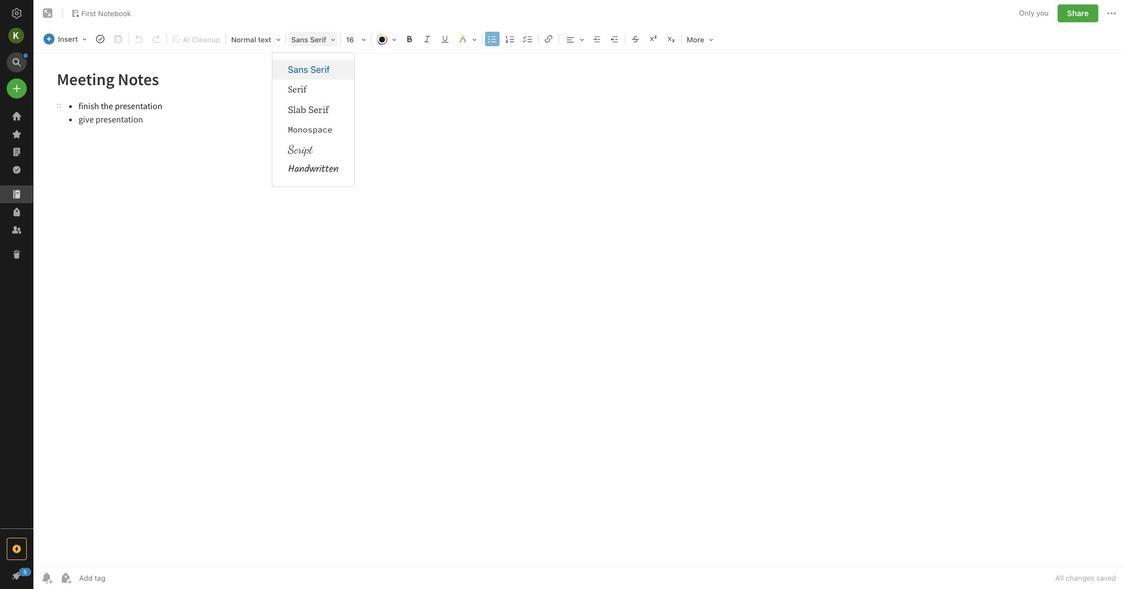 Task type: locate. For each thing, give the bounding box(es) containing it.
Font color field
[[373, 31, 401, 47]]

Account field
[[0, 25, 33, 47]]

you
[[1037, 8, 1049, 17]]

all
[[1056, 574, 1064, 583]]

share
[[1068, 8, 1090, 18]]

0 vertical spatial sans
[[291, 35, 308, 44]]

tree
[[0, 108, 33, 528]]

only
[[1020, 8, 1035, 17]]

Help and Learning task checklist field
[[0, 567, 33, 585]]

indent image
[[590, 31, 605, 47]]

settings image
[[10, 7, 23, 20]]

bold image
[[402, 31, 417, 47]]

serif
[[310, 35, 327, 44], [311, 65, 330, 75], [288, 84, 307, 95], [309, 104, 329, 116]]

slab
[[288, 104, 306, 116]]

serif inside font family field
[[310, 35, 327, 44]]

insert
[[58, 35, 78, 43]]

strikethrough image
[[628, 31, 644, 47]]

sans serif up sans serif menu item on the top left of page
[[291, 35, 327, 44]]

1 vertical spatial sans
[[288, 65, 308, 75]]

serif up slab
[[288, 84, 307, 95]]

saved
[[1097, 574, 1117, 583]]

home image
[[10, 110, 23, 123]]

click to expand image
[[29, 569, 37, 582]]

sans inside menu item
[[288, 65, 308, 75]]

sans serif
[[291, 35, 327, 44], [288, 65, 330, 75]]

Heading level field
[[227, 31, 285, 47]]

1 vertical spatial sans serif
[[288, 65, 330, 75]]

numbered list image
[[503, 31, 518, 47]]

sans up serif link
[[288, 65, 308, 75]]

sans
[[291, 35, 308, 44], [288, 65, 308, 75]]

expand note image
[[41, 7, 55, 20]]

Font family field
[[288, 31, 339, 47]]

serif inside menu item
[[311, 65, 330, 75]]

bulleted list image
[[485, 31, 500, 47]]

subscript image
[[664, 31, 679, 47]]

add tag image
[[59, 572, 72, 585]]

superscript image
[[646, 31, 661, 47]]

sans serif menu item
[[272, 60, 354, 80]]

add a reminder image
[[40, 572, 54, 585]]

all changes saved
[[1056, 574, 1117, 583]]

insert link image
[[541, 31, 557, 47]]

0 vertical spatial sans serif
[[291, 35, 327, 44]]

sans up sans serif menu item on the top left of page
[[291, 35, 308, 44]]

sans serif up serif link
[[288, 65, 330, 75]]

script handwritten
[[288, 143, 339, 178]]

Font size field
[[342, 31, 370, 47]]

changes
[[1066, 574, 1095, 583]]

handwritten
[[288, 162, 339, 178]]

serif up sans serif menu item on the top left of page
[[310, 35, 327, 44]]

more
[[687, 35, 705, 44]]

underline image
[[437, 31, 453, 47]]

sans serif inside font family field
[[291, 35, 327, 44]]

monospace
[[288, 124, 332, 135]]

first notebook
[[81, 9, 131, 18]]

serif up serif link
[[311, 65, 330, 75]]

upgrade image
[[10, 543, 23, 556]]



Task type: describe. For each thing, give the bounding box(es) containing it.
sans inside font family field
[[291, 35, 308, 44]]

note window element
[[33, 0, 1126, 590]]

slab serif
[[288, 104, 329, 116]]

first
[[81, 9, 96, 18]]

sans serif link
[[272, 60, 354, 80]]

monospace link
[[272, 120, 354, 140]]

first notebook button
[[67, 6, 135, 21]]

Note Editor text field
[[33, 54, 1126, 567]]

more actions image
[[1106, 7, 1119, 20]]

slab serif link
[[272, 100, 354, 120]]

serif link
[[272, 80, 354, 100]]

outdent image
[[607, 31, 623, 47]]

normal text
[[231, 35, 272, 44]]

script link
[[272, 140, 354, 160]]

More field
[[683, 31, 718, 47]]

handwritten link
[[272, 160, 354, 180]]

share button
[[1058, 4, 1099, 22]]

5
[[23, 569, 27, 576]]

16
[[346, 35, 354, 44]]

notebook
[[98, 9, 131, 18]]

Insert field
[[41, 31, 91, 47]]

normal
[[231, 35, 256, 44]]

script
[[288, 143, 313, 157]]

Highlight field
[[454, 31, 481, 47]]

Alignment field
[[561, 31, 588, 47]]

italic image
[[420, 31, 435, 47]]

Add tag field
[[78, 573, 162, 583]]

only you
[[1020, 8, 1049, 17]]

serif down serif link
[[309, 104, 329, 116]]

sans serif inside menu item
[[288, 65, 330, 75]]

dropdown list menu
[[272, 60, 354, 180]]

account image
[[8, 28, 24, 43]]

More actions field
[[1106, 4, 1119, 22]]

checklist image
[[520, 31, 536, 47]]

task image
[[92, 31, 108, 47]]

text
[[258, 35, 272, 44]]



Task type: vqa. For each thing, say whether or not it's contained in the screenshot.
5 field
yes



